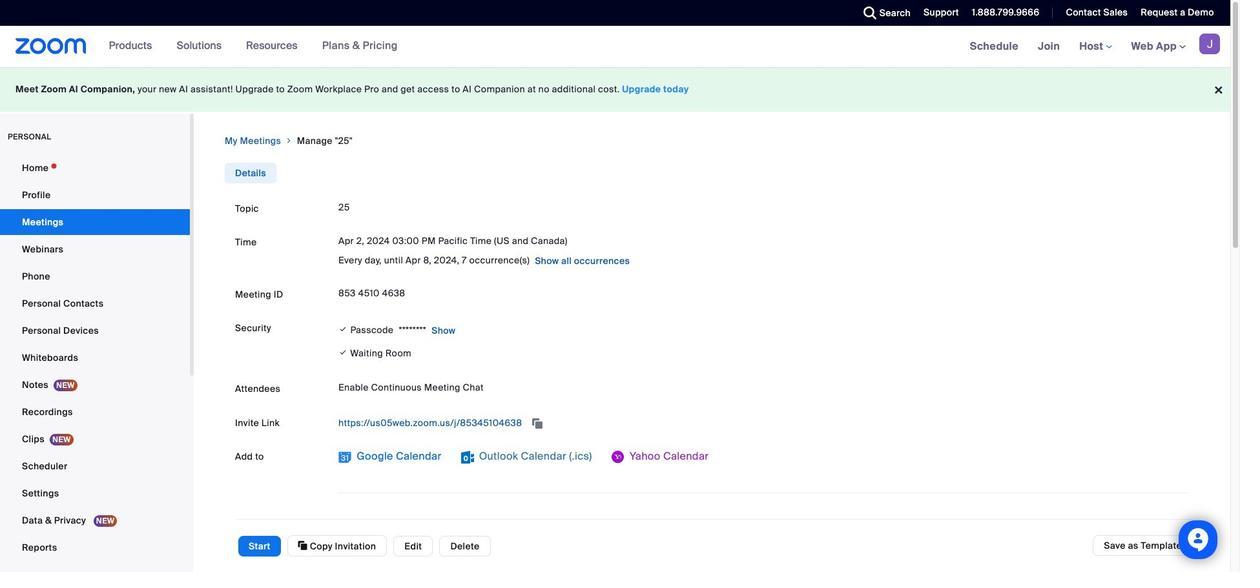 Task type: locate. For each thing, give the bounding box(es) containing it.
copy image
[[298, 540, 307, 552]]

personal menu menu
[[0, 155, 190, 562]]

0 vertical spatial checked image
[[339, 323, 348, 336]]

footer
[[0, 67, 1231, 112]]

banner
[[0, 26, 1231, 68]]

checked image
[[339, 323, 348, 336], [339, 346, 348, 360]]

copy url image
[[531, 419, 544, 428]]

1 vertical spatial checked image
[[339, 346, 348, 360]]

tab
[[225, 163, 277, 183]]

manage 25 navigation
[[225, 134, 1200, 147]]

add to google calendar image
[[339, 451, 351, 464]]



Task type: describe. For each thing, give the bounding box(es) containing it.
1 checked image from the top
[[339, 323, 348, 336]]

right image
[[285, 134, 293, 147]]

manage my meeting tab control tab list
[[225, 163, 277, 183]]

meetings navigation
[[960, 26, 1231, 68]]

zoom logo image
[[16, 38, 86, 54]]

profile picture image
[[1200, 34, 1220, 54]]

add to outlook calendar (.ics) image
[[461, 451, 474, 464]]

add to yahoo calendar image
[[612, 451, 624, 464]]

product information navigation
[[99, 26, 408, 67]]

2 checked image from the top
[[339, 346, 348, 360]]



Task type: vqa. For each thing, say whether or not it's contained in the screenshot.
Profile picture
yes



